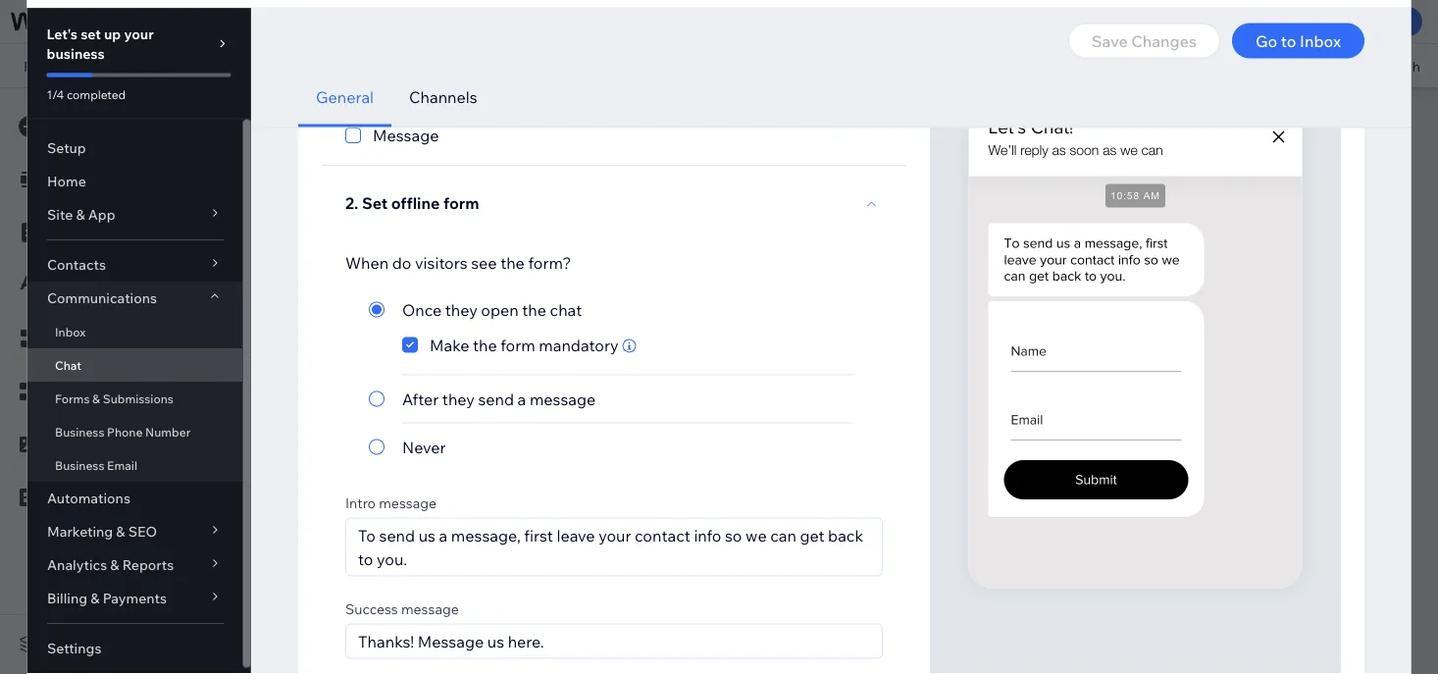 Task type: describe. For each thing, give the bounding box(es) containing it.
wix
[[194, 125, 223, 144]]

help
[[472, 13, 502, 30]]

wix chat
[[194, 125, 262, 144]]

save
[[1202, 13, 1234, 30]]

publish button
[[1340, 7, 1423, 36]]

tools
[[1282, 57, 1316, 74]]

mode
[[257, 13, 294, 30]]

hire a professional
[[324, 13, 442, 30]]

a
[[353, 13, 361, 30]]

settings
[[146, 13, 200, 30]]



Task type: locate. For each thing, give the bounding box(es) containing it.
tools button
[[1241, 44, 1334, 87]]

save button
[[1188, 0, 1248, 43]]

professional
[[364, 13, 442, 30]]

dev
[[229, 13, 254, 30]]

100%
[[1191, 57, 1226, 74]]

preview button
[[1248, 0, 1328, 43]]

search
[[1376, 57, 1421, 74]]

home
[[74, 57, 113, 74]]

chat
[[227, 125, 262, 144]]

publish
[[1358, 13, 1405, 30]]

upgrade
[[1115, 13, 1172, 30]]

dev mode
[[229, 13, 294, 30]]

100% button
[[1160, 44, 1240, 87]]

search button
[[1335, 44, 1438, 87]]

preview
[[1263, 13, 1314, 30]]

hire
[[324, 13, 350, 30]]

site
[[91, 13, 117, 30]]



Task type: vqa. For each thing, say whether or not it's contained in the screenshot.
the Search button
yes



